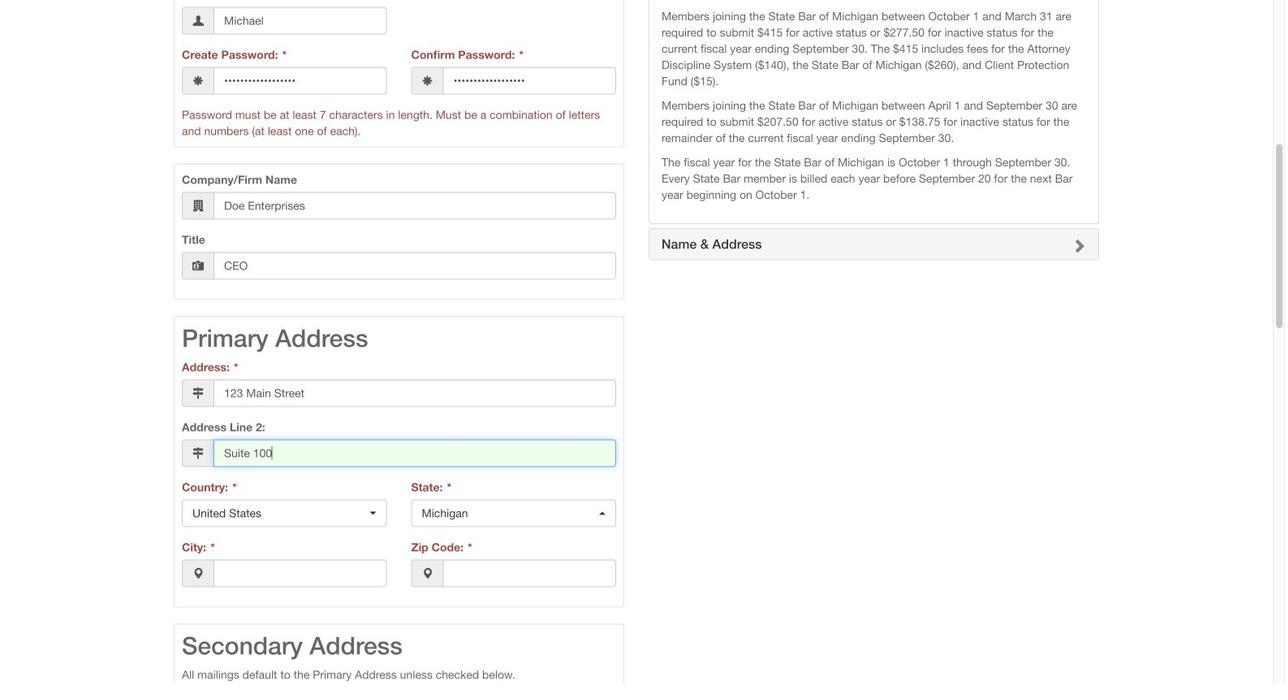 Task type: describe. For each thing, give the bounding box(es) containing it.
1 map signs image from the top
[[192, 388, 204, 399]]



Task type: locate. For each thing, give the bounding box(es) containing it.
1 vertical spatial map signs image
[[192, 448, 204, 459]]

map signs image
[[192, 388, 204, 399], [192, 448, 204, 459]]

map marker image
[[422, 568, 433, 580]]

confirm password... password field
[[443, 67, 616, 95]]

2 map signs image from the top
[[192, 448, 204, 459]]

password... password field
[[214, 67, 387, 95]]

None text field
[[214, 252, 616, 280], [214, 440, 616, 467], [214, 560, 387, 587], [214, 252, 616, 280], [214, 440, 616, 467], [214, 560, 387, 587]]

map marker image
[[192, 568, 204, 580]]

0 vertical spatial map signs image
[[192, 388, 204, 399]]

None text field
[[214, 7, 387, 35], [214, 192, 616, 220], [214, 380, 616, 407], [443, 560, 616, 587], [214, 7, 387, 35], [214, 192, 616, 220], [214, 380, 616, 407], [443, 560, 616, 587]]



